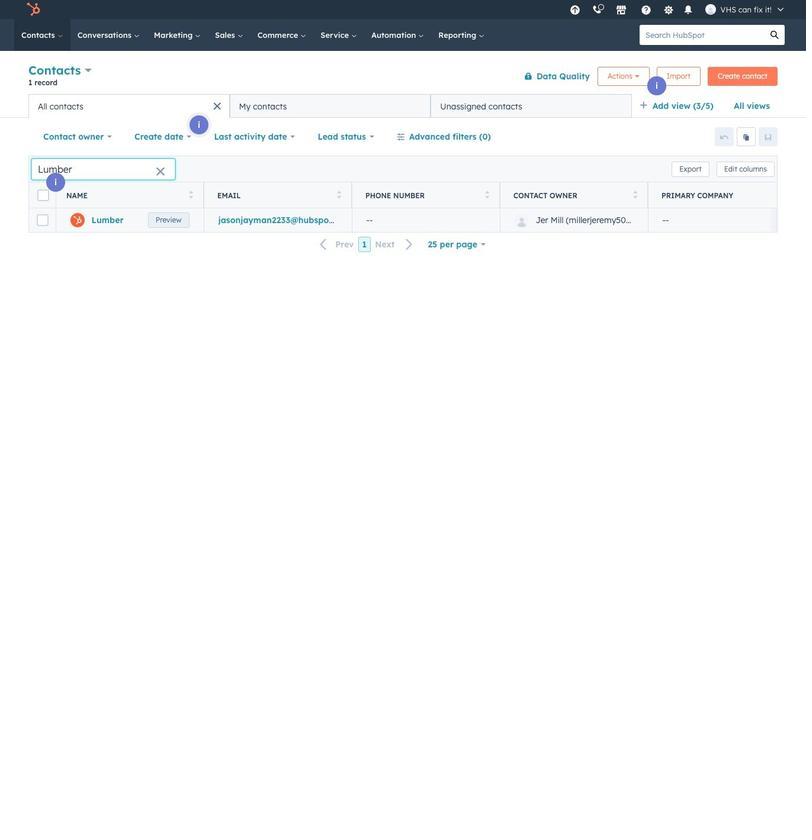 Task type: describe. For each thing, give the bounding box(es) containing it.
clear input image
[[156, 167, 165, 177]]

1 press to sort. element from the left
[[189, 190, 193, 200]]

Search HubSpot search field
[[640, 25, 765, 45]]

pagination navigation
[[313, 237, 420, 253]]

Search name, phone, email addresses, or company search field
[[31, 158, 175, 180]]

marketplaces image
[[616, 5, 626, 16]]

2 press to sort. element from the left
[[337, 190, 341, 200]]

press to sort. image for 4th press to sort. element
[[633, 190, 637, 199]]

press to sort. image for fourth press to sort. element from the right
[[189, 190, 193, 199]]



Task type: vqa. For each thing, say whether or not it's contained in the screenshot.
Menu
yes



Task type: locate. For each thing, give the bounding box(es) containing it.
column header
[[648, 182, 796, 208]]

1 press to sort. image from the left
[[189, 190, 193, 199]]

2 press to sort. image from the left
[[337, 190, 341, 199]]

3 press to sort. image from the left
[[485, 190, 489, 199]]

4 press to sort. image from the left
[[633, 190, 637, 199]]

press to sort. image for 3rd press to sort. element from the right
[[337, 190, 341, 199]]

3 press to sort. element from the left
[[485, 190, 489, 200]]

menu
[[564, 0, 792, 19]]

press to sort. element
[[189, 190, 193, 200], [337, 190, 341, 200], [485, 190, 489, 200], [633, 190, 637, 200]]

press to sort. image
[[189, 190, 193, 199], [337, 190, 341, 199], [485, 190, 489, 199], [633, 190, 637, 199]]

4 press to sort. element from the left
[[633, 190, 637, 200]]

banner
[[28, 61, 778, 94]]

jacob simon image
[[705, 4, 716, 15]]

press to sort. image for third press to sort. element from left
[[485, 190, 489, 199]]



